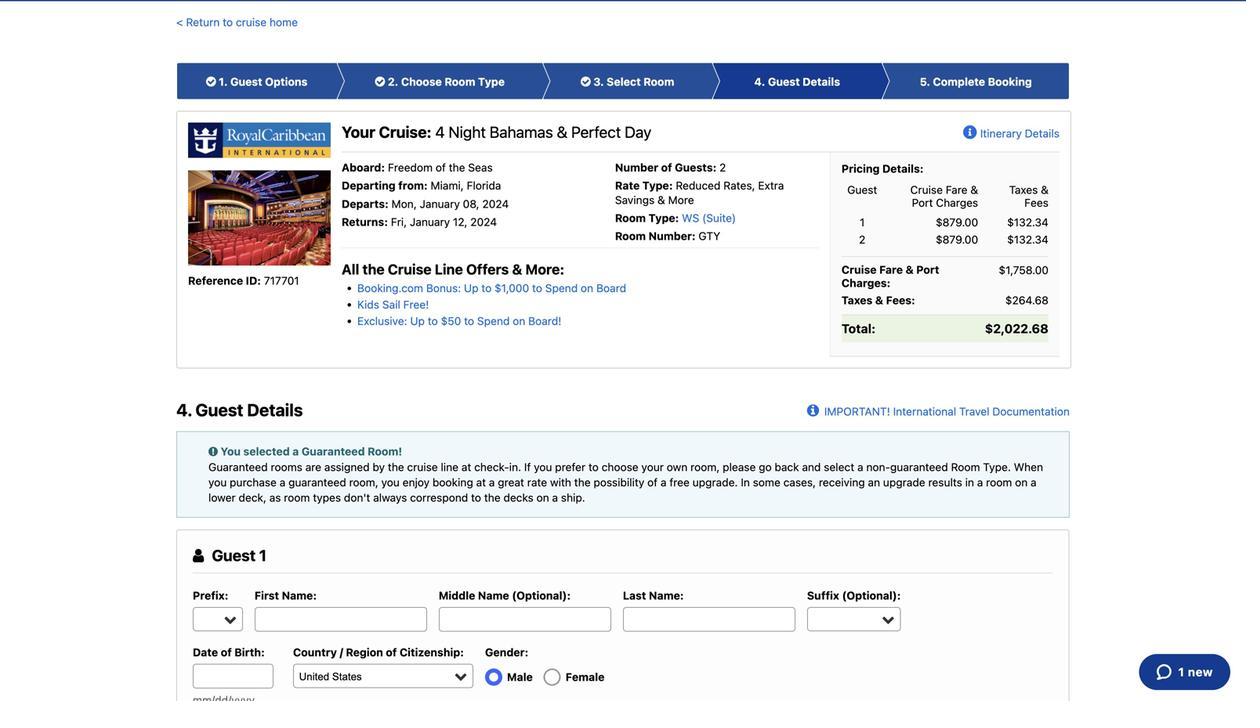Task type: describe. For each thing, give the bounding box(es) containing it.
name
[[478, 590, 509, 603]]

a right in
[[977, 476, 983, 489]]

the inside aboard: freedom of the seas departing from: miami, florida departs: mon, january 08, 2024 returns: fri, january 12, 2024
[[449, 161, 465, 174]]

cruise fare & port charges:
[[842, 263, 940, 290]]

0 horizontal spatial details
[[247, 400, 303, 420]]

itinerary details
[[981, 127, 1060, 140]]

1 vertical spatial at
[[476, 476, 486, 489]]

mon,
[[392, 197, 417, 210]]

$1,000
[[495, 282, 529, 295]]

enjoy
[[403, 476, 430, 489]]

travel
[[960, 405, 990, 418]]

suffix (optional):
[[807, 590, 901, 603]]

/
[[340, 647, 343, 659]]

number of guests: 2
[[615, 161, 726, 174]]

more
[[668, 193, 694, 206]]

$879.00 for 2
[[936, 233, 979, 246]]

type: for room
[[649, 212, 679, 225]]

cruise inside all the cruise line offers & more: booking.com bonus: up to $1,000 to spend on board kids sail free! exclusive: up to $50 to spend on board!
[[388, 261, 432, 278]]

guest 1
[[212, 546, 267, 565]]

returns:
[[342, 216, 388, 229]]

always
[[373, 492, 407, 504]]

by
[[373, 461, 385, 474]]

5.
[[920, 75, 931, 88]]

0 vertical spatial room,
[[691, 461, 720, 474]]

& left perfect
[[557, 123, 568, 141]]

lower
[[209, 492, 236, 504]]

itinerary
[[981, 127, 1022, 140]]

total:
[[842, 321, 876, 336]]

deck,
[[239, 492, 266, 504]]

florida
[[467, 179, 501, 192]]

4. guest details main content
[[169, 51, 1078, 702]]

ship.
[[561, 492, 585, 504]]

check circle image for 3.
[[581, 76, 591, 88]]

a down the "when"
[[1031, 476, 1037, 489]]

user image
[[193, 548, 204, 564]]

perfect
[[571, 123, 621, 141]]

your
[[342, 123, 376, 141]]

reduced rates, extra savings & more
[[615, 179, 784, 206]]

cruise for charges
[[911, 183, 943, 196]]

of inside aboard: freedom of the seas departing from: miami, florida departs: mon, january 08, 2024 returns: fri, january 12, 2024
[[436, 161, 446, 174]]

1 horizontal spatial up
[[464, 282, 479, 295]]

1 horizontal spatial you
[[381, 476, 400, 489]]

2.
[[388, 75, 399, 88]]

important! international travel documentation
[[825, 405, 1070, 418]]

return
[[186, 16, 220, 29]]

aboard: freedom of the seas departing from: miami, florida departs: mon, january 08, 2024 returns: fri, january 12, 2024
[[342, 161, 509, 229]]

fri,
[[391, 216, 407, 229]]

type: for rate
[[643, 179, 673, 192]]

an
[[868, 476, 881, 489]]

to down more:
[[532, 282, 542, 295]]

offers
[[466, 261, 509, 278]]

day
[[625, 123, 652, 141]]

fare for charges
[[946, 183, 968, 196]]

rates,
[[724, 179, 755, 192]]

taxes for taxes & fees:
[[842, 294, 873, 307]]

board!
[[528, 315, 562, 328]]

selected
[[243, 445, 290, 458]]

& left 'fees:'
[[876, 294, 884, 307]]

0 horizontal spatial at
[[462, 461, 471, 474]]

$879.00 for 1
[[936, 216, 979, 229]]

miami,
[[431, 179, 464, 192]]

a left the non-
[[858, 461, 864, 474]]

don't
[[344, 492, 370, 504]]

1 vertical spatial room
[[284, 492, 310, 504]]

1 horizontal spatial guaranteed
[[891, 461, 948, 474]]

first name:
[[255, 590, 317, 603]]

upgrade.
[[693, 476, 738, 489]]

gender:
[[485, 647, 529, 659]]

pricing
[[842, 162, 880, 175]]

a down check-
[[489, 476, 495, 489]]

international
[[893, 405, 957, 418]]

royal caribbean image
[[188, 123, 331, 158]]

check-
[[474, 461, 509, 474]]

kids
[[358, 298, 379, 311]]

& inside reduced rates, extra savings & more
[[658, 193, 665, 206]]

$132.34 for 1
[[1008, 216, 1049, 229]]

receiving
[[819, 476, 865, 489]]

from:
[[398, 179, 428, 192]]

the inside all the cruise line offers & more: booking.com bonus: up to $1,000 to spend on board kids sail free! exclusive: up to $50 to spend on board!
[[363, 261, 385, 278]]

documentation
[[993, 405, 1070, 418]]

& inside all the cruise line offers & more: booking.com bonus: up to $1,000 to spend on board kids sail free! exclusive: up to $50 to spend on board!
[[512, 261, 522, 278]]

options
[[265, 75, 308, 88]]

charges:
[[842, 277, 891, 290]]

assigned
[[324, 461, 370, 474]]

please
[[723, 461, 756, 474]]

info circle image
[[807, 401, 825, 417]]

taxes & fees
[[1010, 183, 1049, 209]]

0 horizontal spatial up
[[410, 315, 425, 328]]

choose
[[602, 461, 639, 474]]

0 vertical spatial january
[[420, 197, 460, 210]]

$50
[[441, 315, 461, 328]]

$132.34 for 2
[[1008, 233, 1049, 246]]

the right by on the left of page
[[388, 461, 404, 474]]

more:
[[526, 261, 565, 278]]

2 horizontal spatial details
[[1025, 127, 1060, 140]]

night
[[449, 123, 486, 141]]

0 vertical spatial 4.
[[755, 75, 766, 88]]

your
[[642, 461, 664, 474]]

2 (optional): from the left
[[842, 590, 901, 603]]

1 horizontal spatial 2
[[859, 233, 866, 246]]

cruise inside guaranteed rooms are assigned by the cruise line at check-in. if you prefer to choose your own room, please go back and select a non-guaranteed room type. when you purchase a guaranteed room, you enjoy booking at a great rate with the possibility of a free upgrade. in some cases, receiving an upgrade results in a room on a lower deck, as room types don't always correspond to the decks on a ship.
[[407, 461, 438, 474]]

last
[[623, 590, 646, 603]]

check circle image for 1.
[[206, 76, 216, 88]]

cruise:
[[379, 123, 432, 141]]

booking
[[988, 75, 1032, 88]]

port for cruise fare & port charges:
[[917, 263, 940, 276]]

your cruise: 4 night bahamas & perfect day
[[342, 123, 652, 141]]

with
[[550, 476, 572, 489]]

info circle image
[[963, 126, 981, 141]]

country
[[293, 647, 337, 659]]

to right prefer
[[589, 461, 599, 474]]

the up ship.
[[574, 476, 591, 489]]

freedom
[[388, 161, 433, 174]]

number
[[615, 161, 659, 174]]

date of birth:
[[193, 647, 265, 659]]

fees
[[1025, 197, 1049, 209]]

<
[[176, 16, 183, 29]]

1 vertical spatial 2024
[[471, 216, 497, 229]]

in.
[[509, 461, 521, 474]]

0 horizontal spatial you
[[209, 476, 227, 489]]

1 horizontal spatial spend
[[545, 282, 578, 295]]

home
[[270, 16, 298, 29]]

sail
[[382, 298, 401, 311]]

Female radio
[[548, 671, 558, 682]]

to down offers
[[482, 282, 492, 295]]

taxes & fees:
[[842, 294, 916, 307]]

ws (suite) link
[[682, 212, 736, 225]]

room inside guaranteed rooms are assigned by the cruise line at check-in. if you prefer to choose your own room, please go back and select a non-guaranteed room type. when you purchase a guaranteed room, you enjoy booking at a great rate with the possibility of a free upgrade. in some cases, receiving an upgrade results in a room on a lower deck, as room types don't always correspond to the decks on a ship.
[[951, 461, 980, 474]]

gty
[[699, 230, 721, 243]]

aboard:
[[342, 161, 385, 174]]

some
[[753, 476, 781, 489]]

the down great
[[484, 492, 501, 504]]

exclamation circle image
[[209, 447, 218, 458]]

08,
[[463, 197, 480, 210]]

guests:
[[675, 161, 717, 174]]

< return to cruise home
[[176, 16, 298, 29]]



Task type: locate. For each thing, give the bounding box(es) containing it.
cruise for charges:
[[842, 263, 877, 276]]

0 horizontal spatial (optional):
[[512, 590, 571, 603]]

savings
[[615, 193, 655, 206]]

back
[[775, 461, 799, 474]]

on left board
[[581, 282, 594, 295]]

fare inside "cruise fare & port charges"
[[946, 183, 968, 196]]

0 vertical spatial 1
[[860, 216, 865, 229]]

0 vertical spatial $879.00
[[936, 216, 979, 229]]

1 horizontal spatial guaranteed
[[302, 445, 365, 458]]

you
[[534, 461, 552, 474], [209, 476, 227, 489], [381, 476, 400, 489]]

& up charges
[[971, 183, 979, 196]]

& inside "cruise fare & port charges"
[[971, 183, 979, 196]]

Male radio
[[489, 671, 499, 682]]

0 vertical spatial cruise
[[236, 16, 267, 29]]

name: right last
[[649, 590, 684, 603]]

1 vertical spatial details
[[1025, 127, 1060, 140]]

1 vertical spatial guaranteed
[[209, 461, 268, 474]]

1 name: from the left
[[282, 590, 317, 603]]

cruise down details:
[[911, 183, 943, 196]]

guaranteed
[[891, 461, 948, 474], [289, 476, 346, 489]]

in
[[966, 476, 975, 489]]

1 up first
[[259, 546, 267, 565]]

taxes
[[1010, 183, 1038, 196], [842, 294, 873, 307]]

$264.68
[[1006, 294, 1049, 307]]

port down charges
[[917, 263, 940, 276]]

5. complete booking
[[920, 75, 1032, 88]]

1 horizontal spatial details
[[803, 75, 840, 88]]

1
[[860, 216, 865, 229], [259, 546, 267, 565]]

& up 'fees'
[[1041, 183, 1049, 196]]

seas
[[468, 161, 493, 174]]

0 vertical spatial 2
[[720, 161, 726, 174]]

date
[[193, 647, 218, 659]]

fare for charges:
[[880, 263, 903, 276]]

None text field
[[439, 608, 611, 632]]

0 horizontal spatial 1
[[259, 546, 267, 565]]

first
[[255, 590, 279, 603]]

1 horizontal spatial at
[[476, 476, 486, 489]]

on down rate
[[537, 492, 549, 504]]

type: up number:
[[649, 212, 679, 225]]

freedom of the seas image
[[188, 170, 331, 266]]

0 horizontal spatial fare
[[880, 263, 903, 276]]

you selected a guaranteed room!
[[218, 445, 402, 458]]

1 horizontal spatial cruise
[[407, 461, 438, 474]]

to
[[223, 16, 233, 29], [482, 282, 492, 295], [532, 282, 542, 295], [428, 315, 438, 328], [464, 315, 474, 328], [589, 461, 599, 474], [471, 492, 481, 504]]

1 horizontal spatial 4. guest details
[[755, 75, 840, 88]]

type
[[478, 75, 505, 88]]

fare up charges
[[946, 183, 968, 196]]

you right the if
[[534, 461, 552, 474]]

guaranteed rooms are assigned by the cruise line at check-in. if you prefer to choose your own room, please go back and select a non-guaranteed room type. when you purchase a guaranteed room, you enjoy booking at a great rate with the possibility of a free upgrade. in some cases, receiving an upgrade results in a room on a lower deck, as room types don't always correspond to the decks on a ship.
[[209, 461, 1044, 504]]

room, up upgrade.
[[691, 461, 720, 474]]

1 vertical spatial 2
[[859, 233, 866, 246]]

First Name: text field
[[255, 608, 427, 632]]

booking.com
[[358, 282, 423, 295]]

pricing details:
[[842, 162, 924, 175]]

1 horizontal spatial (optional):
[[842, 590, 901, 603]]

select
[[824, 461, 855, 474]]

1 vertical spatial cruise
[[407, 461, 438, 474]]

if
[[524, 461, 531, 474]]

0 horizontal spatial name:
[[282, 590, 317, 603]]

1 vertical spatial $879.00
[[936, 233, 979, 246]]

1 horizontal spatial fare
[[946, 183, 968, 196]]

bahamas
[[490, 123, 553, 141]]

taxes down charges:
[[842, 294, 873, 307]]

january left 12,
[[410, 216, 450, 229]]

guaranteed down you
[[209, 461, 268, 474]]

1 vertical spatial 4.
[[176, 400, 192, 420]]

1 vertical spatial port
[[917, 263, 940, 276]]

1 vertical spatial january
[[410, 216, 450, 229]]

spend down booking.com bonus: up to $1,000 to spend on board link
[[477, 315, 510, 328]]

of right date at the bottom left of page
[[221, 647, 232, 659]]

non-
[[867, 461, 891, 474]]

booking.com bonus: up to $1,000 to spend on board link
[[358, 282, 627, 295]]

& left more
[[658, 193, 665, 206]]

the up miami,
[[449, 161, 465, 174]]

guaranteed down are
[[289, 476, 346, 489]]

name: for first name:
[[282, 590, 317, 603]]

12,
[[453, 216, 468, 229]]

2 up rates,
[[720, 161, 726, 174]]

a down with
[[552, 492, 558, 504]]

a up rooms
[[293, 445, 299, 458]]

spend down more:
[[545, 282, 578, 295]]

on
[[581, 282, 594, 295], [513, 315, 526, 328], [1015, 476, 1028, 489], [537, 492, 549, 504]]

2 name: from the left
[[649, 590, 684, 603]]

2
[[720, 161, 726, 174], [859, 233, 866, 246]]

(optional): right name
[[512, 590, 571, 603]]

decks
[[504, 492, 534, 504]]

0 vertical spatial 4. guest details
[[755, 75, 840, 88]]

guaranteed inside guaranteed rooms are assigned by the cruise line at check-in. if you prefer to choose your own room, please go back and select a non-guaranteed room type. when you purchase a guaranteed room, you enjoy booking at a great rate with the possibility of a free upgrade. in some cases, receiving an upgrade results in a room on a lower deck, as room types don't always correspond to the decks on a ship.
[[209, 461, 268, 474]]

1 horizontal spatial 1
[[860, 216, 865, 229]]

1 $132.34 from the top
[[1008, 216, 1049, 229]]

select
[[607, 75, 641, 88]]

of down your on the right of the page
[[648, 476, 658, 489]]

of right region
[[386, 647, 397, 659]]

0 horizontal spatial room
[[284, 492, 310, 504]]

0 vertical spatial details
[[803, 75, 840, 88]]

room, up don't
[[349, 476, 379, 489]]

2 $879.00 from the top
[[936, 233, 979, 246]]

room down the type.
[[986, 476, 1012, 489]]

you up the lower
[[209, 476, 227, 489]]

1 vertical spatial fare
[[880, 263, 903, 276]]

rooms
[[271, 461, 303, 474]]

1 vertical spatial room,
[[349, 476, 379, 489]]

fare inside cruise fare & port charges:
[[880, 263, 903, 276]]

1 $879.00 from the top
[[936, 216, 979, 229]]

on left the board!
[[513, 315, 526, 328]]

taxes inside taxes & fees
[[1010, 183, 1038, 196]]

last name:
[[623, 590, 684, 603]]

1 horizontal spatial 4.
[[755, 75, 766, 88]]

room right as
[[284, 492, 310, 504]]

room
[[445, 75, 476, 88], [644, 75, 675, 88], [615, 212, 646, 225], [615, 230, 646, 243], [951, 461, 980, 474]]

Last Name: text field
[[623, 608, 796, 632]]

1 horizontal spatial taxes
[[1010, 183, 1038, 196]]

types
[[313, 492, 341, 504]]

2 check circle image from the left
[[581, 76, 591, 88]]

cruise up booking.com
[[388, 261, 432, 278]]

0 horizontal spatial 4. guest details
[[176, 400, 303, 420]]

check circle image
[[206, 76, 216, 88], [581, 76, 591, 88]]

of left "guests:"
[[661, 161, 672, 174]]

1 vertical spatial taxes
[[842, 294, 873, 307]]

port
[[912, 197, 933, 209], [917, 263, 940, 276]]

prefix:
[[193, 590, 228, 603]]

check circle image left 1. on the left
[[206, 76, 216, 88]]

line
[[441, 461, 459, 474]]

taxes up 'fees'
[[1010, 183, 1038, 196]]

1 vertical spatial type:
[[649, 212, 679, 225]]

cruise up enjoy on the bottom of page
[[407, 461, 438, 474]]

717701
[[264, 274, 299, 287]]

at down check-
[[476, 476, 486, 489]]

0 vertical spatial $132.34
[[1008, 216, 1049, 229]]

fare
[[946, 183, 968, 196], [880, 263, 903, 276]]

0 horizontal spatial spend
[[477, 315, 510, 328]]

0 vertical spatial guaranteed
[[302, 445, 365, 458]]

reduced
[[676, 179, 721, 192]]

1 horizontal spatial name:
[[649, 590, 684, 603]]

0 vertical spatial port
[[912, 197, 933, 209]]

cruise up charges:
[[842, 263, 877, 276]]

cruise
[[911, 183, 943, 196], [388, 261, 432, 278], [842, 263, 877, 276]]

you up always
[[381, 476, 400, 489]]

rate
[[615, 179, 640, 192]]

2 $132.34 from the top
[[1008, 233, 1049, 246]]

middle
[[439, 590, 475, 603]]

to right return at the left top of the page
[[223, 16, 233, 29]]

0 vertical spatial taxes
[[1010, 183, 1038, 196]]

2 up charges:
[[859, 233, 866, 246]]

name: for last name:
[[649, 590, 684, 603]]

1 (optional): from the left
[[512, 590, 571, 603]]

2 vertical spatial details
[[247, 400, 303, 420]]

3.
[[594, 75, 604, 88]]

cruise left home
[[236, 16, 267, 29]]

port inside cruise fare & port charges:
[[917, 263, 940, 276]]

0 horizontal spatial cruise
[[236, 16, 267, 29]]

fare up charges:
[[880, 263, 903, 276]]

0 vertical spatial at
[[462, 461, 471, 474]]

you
[[221, 445, 241, 458]]

to left $50
[[428, 315, 438, 328]]

1 down pricing
[[860, 216, 865, 229]]

none text field inside 4. guest details main content
[[439, 608, 611, 632]]

up down free!
[[410, 315, 425, 328]]

citizenship:
[[400, 647, 464, 659]]

country / region of citizenship:
[[293, 647, 464, 659]]

$132.34 down 'fees'
[[1008, 216, 1049, 229]]

& up 'fees:'
[[906, 263, 914, 276]]

bonus:
[[426, 282, 461, 295]]

fees:
[[886, 294, 916, 307]]

0 vertical spatial up
[[464, 282, 479, 295]]

port for cruise fare & port charges
[[912, 197, 933, 209]]

0 vertical spatial spend
[[545, 282, 578, 295]]

reference id: 717701
[[188, 274, 299, 287]]

$879.00
[[936, 216, 979, 229], [936, 233, 979, 246]]

type: inside room type: ws (suite) room number: gty
[[649, 212, 679, 225]]

1 horizontal spatial room,
[[691, 461, 720, 474]]

3. select room
[[594, 75, 675, 88]]

results
[[929, 476, 963, 489]]

january down miami,
[[420, 197, 460, 210]]

1 vertical spatial up
[[410, 315, 425, 328]]

free
[[670, 476, 690, 489]]

0 vertical spatial type:
[[643, 179, 673, 192]]

port left charges
[[912, 197, 933, 209]]

room
[[986, 476, 1012, 489], [284, 492, 310, 504]]

0 vertical spatial guaranteed
[[891, 461, 948, 474]]

check circle image
[[375, 76, 385, 88]]

at right line
[[462, 461, 471, 474]]

1 vertical spatial 1
[[259, 546, 267, 565]]

a down rooms
[[280, 476, 286, 489]]

of up miami,
[[436, 161, 446, 174]]

free!
[[403, 298, 429, 311]]

4. guest details
[[755, 75, 840, 88], [176, 400, 303, 420]]

prefer
[[555, 461, 586, 474]]

$2,022.68
[[985, 321, 1049, 336]]

1 vertical spatial $132.34
[[1008, 233, 1049, 246]]

0 vertical spatial room
[[986, 476, 1012, 489]]

guaranteed up upgrade
[[891, 461, 948, 474]]

exclusive: up to $50 to spend on board! link
[[358, 315, 562, 328]]

0 horizontal spatial 2
[[720, 161, 726, 174]]

of inside guaranteed rooms are assigned by the cruise line at check-in. if you prefer to choose your own room, please go back and select a non-guaranteed room type. when you purchase a guaranteed room, you enjoy booking at a great rate with the possibility of a free upgrade. in some cases, receiving an upgrade results in a room on a lower deck, as room types don't always correspond to the decks on a ship.
[[648, 476, 658, 489]]

2024 down "08,"
[[471, 216, 497, 229]]

0 horizontal spatial 4.
[[176, 400, 192, 420]]

& inside taxes & fees
[[1041, 183, 1049, 196]]

go
[[759, 461, 772, 474]]

0 horizontal spatial guaranteed
[[289, 476, 346, 489]]

up down offers
[[464, 282, 479, 295]]

cruise inside "cruise fare & port charges"
[[911, 183, 943, 196]]

1 vertical spatial guaranteed
[[289, 476, 346, 489]]

port inside "cruise fare & port charges"
[[912, 197, 933, 209]]

rate
[[527, 476, 547, 489]]

type: down number of guests: 2
[[643, 179, 673, 192]]

1 horizontal spatial check circle image
[[581, 76, 591, 88]]

2 horizontal spatial cruise
[[911, 183, 943, 196]]

guaranteed up 'assigned'
[[302, 445, 365, 458]]

& inside cruise fare & port charges:
[[906, 263, 914, 276]]

female
[[566, 671, 605, 684]]

to down booking
[[471, 492, 481, 504]]

2024 down florida
[[482, 197, 509, 210]]

type:
[[643, 179, 673, 192], [649, 212, 679, 225]]

1 horizontal spatial cruise
[[842, 263, 877, 276]]

1 check circle image from the left
[[206, 76, 216, 88]]

room!
[[368, 445, 402, 458]]

departing
[[342, 179, 396, 192]]

1 horizontal spatial room
[[986, 476, 1012, 489]]

itinerary details link
[[963, 123, 1060, 145]]

cruise inside cruise fare & port charges:
[[842, 263, 877, 276]]

taxes for taxes & fees
[[1010, 183, 1038, 196]]

1 vertical spatial 4. guest details
[[176, 400, 303, 420]]

name:
[[282, 590, 317, 603], [649, 590, 684, 603]]

0 horizontal spatial taxes
[[842, 294, 873, 307]]

kids sail free! link
[[358, 298, 429, 311]]

the right all
[[363, 261, 385, 278]]

0 vertical spatial 2024
[[482, 197, 509, 210]]

a left free
[[661, 476, 667, 489]]

1. guest options
[[219, 75, 308, 88]]

0 horizontal spatial room,
[[349, 476, 379, 489]]

check circle image left 3.
[[581, 76, 591, 88]]

name: right first
[[282, 590, 317, 603]]

0 horizontal spatial cruise
[[388, 261, 432, 278]]

0 horizontal spatial guaranteed
[[209, 461, 268, 474]]

on down the "when"
[[1015, 476, 1028, 489]]

0 horizontal spatial check circle image
[[206, 76, 216, 88]]

board
[[597, 282, 627, 295]]

& up $1,000
[[512, 261, 522, 278]]

to right $50
[[464, 315, 474, 328]]

0 vertical spatial fare
[[946, 183, 968, 196]]

reference
[[188, 274, 243, 287]]

Date of Birth: text field
[[193, 665, 274, 689]]

2. choose room type
[[388, 75, 505, 88]]

1 vertical spatial spend
[[477, 315, 510, 328]]

2 horizontal spatial you
[[534, 461, 552, 474]]

$132.34 up $1,758.00
[[1008, 233, 1049, 246]]

(optional): right the suffix
[[842, 590, 901, 603]]



Task type: vqa. For each thing, say whether or not it's contained in the screenshot.
Details:
yes



